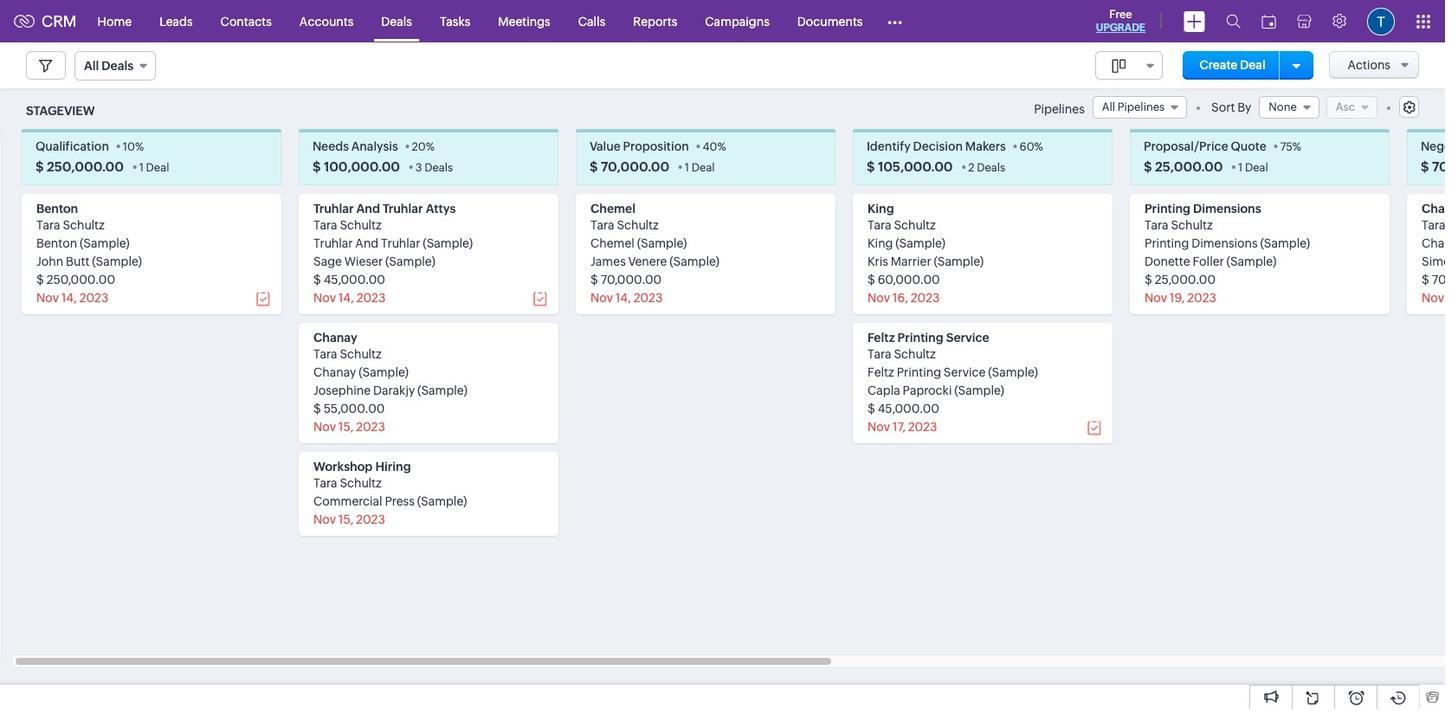 Task type: vqa. For each thing, say whether or not it's contained in the screenshot.
first 70 from the top
yes



Task type: describe. For each thing, give the bounding box(es) containing it.
deal inside create deal button
[[1240, 58, 1266, 72]]

tara inside feltz printing service tara schultz feltz printing service (sample) capla paprocki (sample) $ 45,000.00 nov 17, 2023
[[868, 348, 892, 361]]

press
[[385, 495, 415, 509]]

chanay tara schultz chanay (sample) josephine darakjy (sample) $ 55,000.00 nov 15, 2023
[[313, 331, 467, 434]]

schultz inside workshop hiring tara schultz commercial press (sample) nov 15, 2023
[[340, 477, 382, 490]]

1 deal for 25,000.00
[[1238, 161, 1269, 174]]

schultz inside benton tara schultz benton (sample) john butt (sample) $ 250,000.00 nov 14, 2023
[[63, 218, 105, 232]]

by
[[1238, 101, 1252, 114]]

chemel tara schultz chemel (sample) james venere (sample) $ 70,000.00 nov 14, 2023
[[591, 202, 720, 305]]

printing down $ 25,000.00
[[1145, 202, 1191, 216]]

$ 105,000.00
[[867, 160, 953, 174]]

1 25,000.00 from the top
[[1155, 160, 1223, 174]]

printing dimensions tara schultz printing dimensions (sample) donette foller (sample) $ 25,000.00 nov 19, 2023
[[1145, 202, 1310, 305]]

free
[[1110, 8, 1132, 21]]

printing dimensions (sample) link
[[1145, 237, 1310, 251]]

1 chap from the top
[[1422, 202, 1445, 216]]

$ 100,000.00
[[313, 160, 400, 174]]

john
[[36, 255, 63, 269]]

14, for chemel tara schultz chemel (sample) james venere (sample) $ 70,000.00 nov 14, 2023
[[616, 291, 631, 305]]

attys
[[426, 202, 456, 216]]

15, inside chanay tara schultz chanay (sample) josephine darakjy (sample) $ 55,000.00 nov 15, 2023
[[338, 420, 354, 434]]

$ inside chap tara chap simo $ 70 nov
[[1422, 273, 1430, 287]]

qualification
[[36, 140, 109, 154]]

king link
[[868, 202, 894, 216]]

tara inside benton tara schultz benton (sample) john butt (sample) $ 250,000.00 nov 14, 2023
[[36, 218, 60, 232]]

16,
[[893, 291, 908, 305]]

stageview
[[26, 104, 95, 118]]

size image
[[1112, 58, 1126, 74]]

sage wieser (sample) link
[[313, 255, 435, 269]]

nov inside king tara schultz king (sample) kris marrier (sample) $ 60,000.00 nov 16, 2023
[[868, 291, 890, 305]]

benton link
[[36, 202, 78, 216]]

tara inside chemel tara schultz chemel (sample) james venere (sample) $ 70,000.00 nov 14, 2023
[[591, 218, 615, 232]]

analysis
[[351, 140, 398, 154]]

45,000.00 inside truhlar and truhlar attys tara schultz truhlar and truhlar (sample) sage wieser (sample) $ 45,000.00 nov 14, 2023
[[324, 273, 385, 287]]

40 %
[[703, 141, 726, 154]]

nov inside chemel tara schultz chemel (sample) james venere (sample) $ 70,000.00 nov 14, 2023
[[591, 291, 613, 305]]

marrier
[[891, 255, 931, 269]]

$ inside truhlar and truhlar attys tara schultz truhlar and truhlar (sample) sage wieser (sample) $ 45,000.00 nov 14, 2023
[[313, 273, 321, 287]]

(sample) up donette foller (sample) link
[[1260, 237, 1310, 251]]

josephine
[[313, 384, 371, 398]]

1 chemel from the top
[[591, 202, 636, 216]]

benton tara schultz benton (sample) john butt (sample) $ 250,000.00 nov 14, 2023
[[36, 202, 142, 305]]

identify decision makers
[[867, 140, 1006, 154]]

1 chap link from the top
[[1422, 202, 1445, 216]]

king tara schultz king (sample) kris marrier (sample) $ 60,000.00 nov 16, 2023
[[868, 202, 984, 305]]

commercial press (sample) link
[[313, 495, 467, 509]]

quote
[[1231, 140, 1267, 154]]

60 %
[[1020, 141, 1043, 154]]

create menu image
[[1184, 11, 1205, 32]]

none
[[1269, 100, 1297, 113]]

1 vertical spatial dimensions
[[1192, 237, 1258, 251]]

2 benton from the top
[[36, 237, 77, 251]]

2023 inside printing dimensions tara schultz printing dimensions (sample) donette foller (sample) $ 25,000.00 nov 19, 2023
[[1187, 291, 1217, 305]]

$ inside nego $ 70
[[1421, 160, 1429, 174]]

all for all pipelines
[[1102, 100, 1115, 113]]

(sample) down attys
[[423, 237, 473, 251]]

chemel link
[[591, 202, 636, 216]]

create menu element
[[1173, 0, 1216, 42]]

reports
[[633, 14, 677, 28]]

Other Modules field
[[877, 7, 914, 35]]

0 vertical spatial service
[[946, 331, 989, 345]]

$ down proposal/price
[[1144, 160, 1152, 174]]

1 vertical spatial and
[[355, 237, 379, 251]]

printing up donette
[[1145, 237, 1189, 251]]

search image
[[1226, 14, 1241, 29]]

tara up simo
[[1422, 218, 1445, 232]]

truhlar up sage wieser (sample) link
[[381, 237, 420, 251]]

meetings
[[498, 14, 551, 28]]

(sample) right marrier at the top right of the page
[[934, 255, 984, 269]]

10
[[123, 141, 135, 154]]

simo link
[[1422, 255, 1445, 269]]

20
[[412, 141, 426, 154]]

2023 inside chemel tara schultz chemel (sample) james venere (sample) $ 70,000.00 nov 14, 2023
[[634, 291, 663, 305]]

1 for $ 70,000.00
[[685, 161, 689, 174]]

$ inside feltz printing service tara schultz feltz printing service (sample) capla paprocki (sample) $ 45,000.00 nov 17, 2023
[[868, 402, 875, 416]]

campaigns link
[[691, 0, 784, 42]]

truhlar up the sage
[[313, 237, 353, 251]]

chap tara chap simo $ 70 nov 
[[1422, 202, 1445, 305]]

tasks
[[440, 14, 470, 28]]

venere
[[628, 255, 667, 269]]

(sample) up kris marrier (sample) link
[[896, 237, 946, 251]]

2 king from the top
[[868, 237, 893, 251]]

nov inside feltz printing service tara schultz feltz printing service (sample) capla paprocki (sample) $ 45,000.00 nov 17, 2023
[[868, 420, 890, 434]]

nov inside printing dimensions tara schultz printing dimensions (sample) donette foller (sample) $ 25,000.00 nov 19, 2023
[[1145, 291, 1167, 305]]

$ inside benton tara schultz benton (sample) john butt (sample) $ 250,000.00 nov 14, 2023
[[36, 273, 44, 287]]

deals for 2 deals
[[977, 161, 1006, 174]]

all deals
[[84, 59, 133, 73]]

2 chanay from the top
[[313, 366, 356, 380]]

tasks link
[[426, 0, 484, 42]]

makers
[[965, 140, 1006, 154]]

donette
[[1145, 255, 1190, 269]]

2 chap from the top
[[1422, 237, 1445, 251]]

45,000.00 inside feltz printing service tara schultz feltz printing service (sample) capla paprocki (sample) $ 45,000.00 nov 17, 2023
[[878, 402, 940, 416]]

1 chanay from the top
[[313, 331, 357, 345]]

proposition
[[623, 140, 689, 154]]

15, inside workshop hiring tara schultz commercial press (sample) nov 15, 2023
[[338, 513, 354, 527]]

sort by
[[1211, 101, 1252, 114]]

All Deals field
[[74, 51, 156, 81]]

(sample) down 'printing dimensions (sample)' link
[[1227, 255, 1277, 269]]

$ down value
[[590, 160, 598, 174]]

All Pipelines field
[[1093, 96, 1187, 119]]

king (sample) link
[[868, 237, 946, 251]]

truhlar and truhlar attys tara schultz truhlar and truhlar (sample) sage wieser (sample) $ 45,000.00 nov 14, 2023
[[313, 202, 473, 305]]

chanay (sample) link
[[313, 366, 409, 380]]

workshop hiring link
[[313, 460, 411, 474]]

1 vertical spatial service
[[944, 366, 986, 380]]

all for all deals
[[84, 59, 99, 73]]

(sample) up josephine darakjy (sample) link
[[359, 366, 409, 380]]

(sample) down benton (sample) link
[[92, 255, 142, 269]]

meetings link
[[484, 0, 564, 42]]

crm link
[[14, 12, 77, 30]]

foller
[[1193, 255, 1224, 269]]

tara inside printing dimensions tara schultz printing dimensions (sample) donette foller (sample) $ 25,000.00 nov 19, 2023
[[1145, 218, 1169, 232]]

75 %
[[1280, 141, 1302, 154]]

(sample) down the "feltz printing service (sample)" link
[[955, 384, 1005, 398]]

contacts link
[[207, 0, 286, 42]]

tara inside workshop hiring tara schultz commercial press (sample) nov 15, 2023
[[313, 477, 337, 490]]

$ down identify
[[867, 160, 875, 174]]

simo
[[1422, 255, 1445, 269]]

% for $ 25,000.00
[[1293, 141, 1302, 154]]

create
[[1200, 58, 1238, 72]]

reports link
[[619, 0, 691, 42]]

1 deal for 70,000.00
[[685, 161, 715, 174]]

60,000.00
[[878, 273, 940, 287]]

60
[[1020, 141, 1034, 154]]

None field
[[1259, 96, 1320, 119]]

% for $ 100,000.00
[[426, 141, 435, 154]]

$ 70,000.00
[[590, 160, 670, 174]]

truhlar and truhlar attys link
[[313, 202, 456, 216]]

create deal
[[1200, 58, 1266, 72]]

105,000.00
[[878, 160, 953, 174]]

capla
[[868, 384, 900, 398]]

70 inside chap tara chap simo $ 70 nov
[[1432, 273, 1445, 287]]

actions
[[1348, 58, 1391, 72]]

james
[[591, 255, 626, 269]]

leads link
[[146, 0, 207, 42]]



Task type: locate. For each thing, give the bounding box(es) containing it.
$ inside chanay tara schultz chanay (sample) josephine darakjy (sample) $ 55,000.00 nov 15, 2023
[[313, 402, 321, 416]]

wieser
[[344, 255, 383, 269]]

2023 inside workshop hiring tara schultz commercial press (sample) nov 15, 2023
[[356, 513, 385, 527]]

1 vertical spatial 250,000.00
[[46, 273, 115, 287]]

chemel up "chemel (sample)" 'link'
[[591, 202, 636, 216]]

100,000.00
[[324, 160, 400, 174]]

% up 3 deals
[[426, 141, 435, 154]]

% for $ 105,000.00
[[1034, 141, 1043, 154]]

3 1 from the left
[[1238, 161, 1243, 174]]

deal
[[1240, 58, 1266, 72], [146, 161, 169, 174], [692, 161, 715, 174], [1245, 161, 1269, 174]]

chap link up simo
[[1422, 237, 1445, 251]]

pipelines up 60 %
[[1034, 102, 1085, 116]]

printing down 16,
[[898, 331, 944, 345]]

4 % from the left
[[1034, 141, 1043, 154]]

2 horizontal spatial 14,
[[616, 291, 631, 305]]

truhlar
[[313, 202, 354, 216], [383, 202, 423, 216], [313, 237, 353, 251], [381, 237, 420, 251]]

deals link
[[367, 0, 426, 42]]

tara down chemel link
[[591, 218, 615, 232]]

1 1 deal from the left
[[139, 161, 169, 174]]

contacts
[[220, 14, 272, 28]]

3 % from the left
[[717, 141, 726, 154]]

2 horizontal spatial 1
[[1238, 161, 1243, 174]]

king up king (sample) link
[[868, 202, 894, 216]]

deal for $ 250,000.00
[[146, 161, 169, 174]]

3 1 deal from the left
[[1238, 161, 1269, 174]]

(sample)
[[80, 237, 130, 251], [423, 237, 473, 251], [637, 237, 687, 251], [896, 237, 946, 251], [1260, 237, 1310, 251], [92, 255, 142, 269], [385, 255, 435, 269], [670, 255, 720, 269], [934, 255, 984, 269], [1227, 255, 1277, 269], [359, 366, 409, 380], [988, 366, 1038, 380], [417, 384, 467, 398], [955, 384, 1005, 398], [417, 495, 467, 509]]

0 horizontal spatial all
[[84, 59, 99, 73]]

nov down 55,000.00 on the left bottom of the page
[[313, 420, 336, 434]]

schultz down workshop hiring link
[[340, 477, 382, 490]]

$ down "capla"
[[868, 402, 875, 416]]

0 vertical spatial 70,000.00
[[601, 160, 670, 174]]

14, inside chemel tara schultz chemel (sample) james venere (sample) $ 70,000.00 nov 14, 2023
[[616, 291, 631, 305]]

benton
[[36, 202, 78, 216], [36, 237, 77, 251]]

$ 25,000.00
[[1144, 160, 1223, 174]]

0 vertical spatial chap
[[1422, 202, 1445, 216]]

2 1 from the left
[[685, 161, 689, 174]]

1 horizontal spatial 45,000.00
[[878, 402, 940, 416]]

nov inside chanay tara schultz chanay (sample) josephine darakjy (sample) $ 55,000.00 nov 15, 2023
[[313, 420, 336, 434]]

campaigns
[[705, 14, 770, 28]]

None field
[[1095, 51, 1163, 80]]

1 horizontal spatial all
[[1102, 100, 1115, 113]]

1 down 10 %
[[139, 161, 144, 174]]

feltz up "capla"
[[868, 366, 894, 380]]

5 % from the left
[[1293, 141, 1302, 154]]

(sample) up 'james venere (sample)' link on the left of the page
[[637, 237, 687, 251]]

all inside field
[[84, 59, 99, 73]]

needs analysis
[[313, 140, 398, 154]]

$ down the sage
[[313, 273, 321, 287]]

nov down john
[[36, 291, 59, 305]]

dimensions up donette foller (sample) link
[[1192, 237, 1258, 251]]

james venere (sample) link
[[591, 255, 720, 269]]

schultz down printing dimensions 'link'
[[1171, 218, 1213, 232]]

crm
[[42, 12, 77, 30]]

14, for benton tara schultz benton (sample) john butt (sample) $ 250,000.00 nov 14, 2023
[[61, 291, 77, 305]]

chap down nego $ 70
[[1422, 202, 1445, 216]]

chanay
[[313, 331, 357, 345], [313, 366, 356, 380]]

1 for $ 250,000.00
[[139, 161, 144, 174]]

0 vertical spatial dimensions
[[1193, 202, 1261, 216]]

$ down qualification
[[36, 160, 44, 174]]

service
[[946, 331, 989, 345], [944, 366, 986, 380]]

paprocki
[[903, 384, 952, 398]]

1 king from the top
[[868, 202, 894, 216]]

1 horizontal spatial 1 deal
[[685, 161, 715, 174]]

schultz up the chanay (sample) link
[[340, 348, 382, 361]]

free upgrade
[[1096, 8, 1146, 34]]

$ inside king tara schultz king (sample) kris marrier (sample) $ 60,000.00 nov 16, 2023
[[868, 273, 875, 287]]

0 vertical spatial 25,000.00
[[1155, 160, 1223, 174]]

deal for $ 70,000.00
[[692, 161, 715, 174]]

(sample) up "john butt (sample)" link at the top left
[[80, 237, 130, 251]]

chanay up josephine
[[313, 366, 356, 380]]

schultz up "chemel (sample)" 'link'
[[617, 218, 659, 232]]

tara inside king tara schultz king (sample) kris marrier (sample) $ 60,000.00 nov 16, 2023
[[868, 218, 892, 232]]

1 benton from the top
[[36, 202, 78, 216]]

john butt (sample) link
[[36, 255, 142, 269]]

tara
[[36, 218, 60, 232], [313, 218, 337, 232], [591, 218, 615, 232], [868, 218, 892, 232], [1145, 218, 1169, 232], [1422, 218, 1445, 232], [313, 348, 337, 361], [868, 348, 892, 361], [313, 477, 337, 490]]

deals right the 2
[[977, 161, 1006, 174]]

deal down the quote
[[1245, 161, 1269, 174]]

2023 down sage wieser (sample) link
[[356, 291, 386, 305]]

documents
[[797, 14, 863, 28]]

0 vertical spatial all
[[84, 59, 99, 73]]

josephine darakjy (sample) link
[[313, 384, 467, 398]]

printing up paprocki
[[897, 366, 941, 380]]

2 14, from the left
[[338, 291, 354, 305]]

1 vertical spatial chemel
[[591, 237, 635, 251]]

nov left 17, on the right bottom of the page
[[868, 420, 890, 434]]

all down size image
[[1102, 100, 1115, 113]]

documents link
[[784, 0, 877, 42]]

(sample) up the capla paprocki (sample) link
[[988, 366, 1038, 380]]

70,000.00 inside chemel tara schultz chemel (sample) james venere (sample) $ 70,000.00 nov 14, 2023
[[601, 273, 662, 287]]

workshop hiring tara schultz commercial press (sample) nov 15, 2023
[[313, 460, 467, 527]]

profile image
[[1367, 7, 1395, 35]]

(sample) right venere
[[670, 255, 720, 269]]

deal right create
[[1240, 58, 1266, 72]]

250,000.00 inside benton tara schultz benton (sample) john butt (sample) $ 250,000.00 nov 14, 2023
[[46, 273, 115, 287]]

1 for $ 25,000.00
[[1238, 161, 1243, 174]]

1 vertical spatial chap
[[1422, 237, 1445, 251]]

0 vertical spatial and
[[356, 202, 380, 216]]

1 horizontal spatial 1
[[685, 161, 689, 174]]

$ down needs
[[313, 160, 321, 174]]

1 deal down the '40' on the left top of page
[[685, 161, 715, 174]]

0 vertical spatial chanay
[[313, 331, 357, 345]]

schultz up benton (sample) link
[[63, 218, 105, 232]]

printing dimensions link
[[1145, 202, 1261, 216]]

14, inside truhlar and truhlar attys tara schultz truhlar and truhlar (sample) sage wieser (sample) $ 45,000.00 nov 14, 2023
[[338, 291, 354, 305]]

1 vertical spatial benton
[[36, 237, 77, 251]]

1 70,000.00 from the top
[[601, 160, 670, 174]]

2023 down 55,000.00 on the left bottom of the page
[[356, 420, 385, 434]]

nego $ 70
[[1421, 140, 1445, 174]]

14, down 'wieser'
[[338, 291, 354, 305]]

$ down the james
[[591, 273, 598, 287]]

% right qualification
[[135, 141, 144, 154]]

2 chemel from the top
[[591, 237, 635, 251]]

2 250,000.00 from the top
[[46, 273, 115, 287]]

0 vertical spatial benton
[[36, 202, 78, 216]]

chap link
[[1422, 202, 1445, 216], [1422, 237, 1445, 251]]

accounts link
[[286, 0, 367, 42]]

workshop
[[313, 460, 373, 474]]

2 horizontal spatial 1 deal
[[1238, 161, 1269, 174]]

19,
[[1170, 291, 1185, 305]]

chanay link
[[313, 331, 357, 345]]

sage
[[313, 255, 342, 269]]

proposal/price quote
[[1144, 140, 1267, 154]]

70 down simo
[[1432, 273, 1445, 287]]

schultz down feltz printing service link
[[894, 348, 936, 361]]

2 15, from the top
[[338, 513, 354, 527]]

(sample) right press
[[417, 495, 467, 509]]

0 vertical spatial king
[[868, 202, 894, 216]]

55,000.00
[[324, 402, 385, 416]]

nov inside workshop hiring tara schultz commercial press (sample) nov 15, 2023
[[313, 513, 336, 527]]

% for $ 250,000.00
[[135, 141, 144, 154]]

% right makers
[[1034, 141, 1043, 154]]

1 vertical spatial 70
[[1432, 273, 1445, 287]]

0 vertical spatial chap link
[[1422, 202, 1445, 216]]

profile element
[[1357, 0, 1405, 42]]

deals inside deals link
[[381, 14, 412, 28]]

chap link down nego $ 70
[[1422, 202, 1445, 216]]

nov down the james
[[591, 291, 613, 305]]

1 vertical spatial 70,000.00
[[601, 273, 662, 287]]

2023 right 17, on the right bottom of the page
[[908, 420, 937, 434]]

%
[[135, 141, 144, 154], [426, 141, 435, 154], [717, 141, 726, 154], [1034, 141, 1043, 154], [1293, 141, 1302, 154]]

(sample) inside workshop hiring tara schultz commercial press (sample) nov 15, 2023
[[417, 495, 467, 509]]

kris marrier (sample) link
[[868, 255, 984, 269]]

create deal button
[[1183, 51, 1283, 80]]

1 250,000.00 from the top
[[47, 160, 124, 174]]

feltz printing service link
[[868, 331, 989, 345]]

2 70 from the top
[[1432, 273, 1445, 287]]

deals inside all deals field
[[102, 59, 133, 73]]

chemel (sample) link
[[591, 237, 687, 251]]

schultz inside truhlar and truhlar attys tara schultz truhlar and truhlar (sample) sage wieser (sample) $ 45,000.00 nov 14, 2023
[[340, 218, 382, 232]]

2 feltz from the top
[[868, 366, 894, 380]]

feltz printing service (sample) link
[[868, 366, 1038, 380]]

kris
[[868, 255, 888, 269]]

(sample) down the truhlar and truhlar (sample) link
[[385, 255, 435, 269]]

$ inside printing dimensions tara schultz printing dimensions (sample) donette foller (sample) $ 25,000.00 nov 19, 2023
[[1145, 273, 1152, 287]]

nov down the sage
[[313, 291, 336, 305]]

pipelines inside field
[[1118, 100, 1165, 113]]

decision
[[913, 140, 963, 154]]

0 vertical spatial feltz
[[868, 331, 895, 345]]

1 deal for 250,000.00
[[139, 161, 169, 174]]

schultz inside chemel tara schultz chemel (sample) james venere (sample) $ 70,000.00 nov 14, 2023
[[617, 218, 659, 232]]

1 vertical spatial 25,000.00
[[1155, 273, 1216, 287]]

250,000.00 down "butt"
[[46, 273, 115, 287]]

all down home
[[84, 59, 99, 73]]

0 horizontal spatial 1
[[139, 161, 144, 174]]

pipelines
[[1118, 100, 1165, 113], [1034, 102, 1085, 116]]

1 vertical spatial 45,000.00
[[878, 402, 940, 416]]

$ down simo
[[1422, 273, 1430, 287]]

nego
[[1421, 140, 1445, 154]]

14, down "butt"
[[61, 291, 77, 305]]

25,000.00 up 19,
[[1155, 273, 1216, 287]]

schultz inside printing dimensions tara schultz printing dimensions (sample) donette foller (sample) $ 25,000.00 nov 19, 2023
[[1171, 218, 1213, 232]]

benton (sample) link
[[36, 237, 130, 251]]

70 inside nego $ 70
[[1432, 160, 1445, 174]]

1 vertical spatial chanay
[[313, 366, 356, 380]]

45,000.00
[[324, 273, 385, 287], [878, 402, 940, 416]]

0 vertical spatial chemel
[[591, 202, 636, 216]]

70 down 'nego'
[[1432, 160, 1445, 174]]

2
[[968, 161, 975, 174]]

truhlar up the truhlar and truhlar (sample) link
[[383, 202, 423, 216]]

feltz printing service tara schultz feltz printing service (sample) capla paprocki (sample) $ 45,000.00 nov 17, 2023
[[868, 331, 1038, 434]]

(sample) right darakjy
[[417, 384, 467, 398]]

commercial
[[313, 495, 382, 509]]

0 vertical spatial 45,000.00
[[324, 273, 385, 287]]

25,000.00
[[1155, 160, 1223, 174], [1155, 273, 1216, 287]]

deals for all deals
[[102, 59, 133, 73]]

10 %
[[123, 141, 144, 154]]

all inside field
[[1102, 100, 1115, 113]]

feltz down 16,
[[868, 331, 895, 345]]

search element
[[1216, 0, 1251, 42]]

70,000.00 down venere
[[601, 273, 662, 287]]

1 horizontal spatial 14,
[[338, 291, 354, 305]]

1 70 from the top
[[1432, 160, 1445, 174]]

schultz inside chanay tara schultz chanay (sample) josephine darakjy (sample) $ 55,000.00 nov 15, 2023
[[340, 348, 382, 361]]

2023 inside chanay tara schultz chanay (sample) josephine darakjy (sample) $ 55,000.00 nov 15, 2023
[[356, 420, 385, 434]]

1 vertical spatial all
[[1102, 100, 1115, 113]]

chanay up the chanay (sample) link
[[313, 331, 357, 345]]

service up the "feltz printing service (sample)" link
[[946, 331, 989, 345]]

deal right $ 250,000.00
[[146, 161, 169, 174]]

0 horizontal spatial 45,000.00
[[324, 273, 385, 287]]

nov down commercial
[[313, 513, 336, 527]]

2023 inside truhlar and truhlar attys tara schultz truhlar and truhlar (sample) sage wieser (sample) $ 45,000.00 nov 14, 2023
[[356, 291, 386, 305]]

1 1 from the left
[[139, 161, 144, 174]]

2023 right 19,
[[1187, 291, 1217, 305]]

0 horizontal spatial pipelines
[[1034, 102, 1085, 116]]

value
[[590, 140, 621, 154]]

capla paprocki (sample) link
[[868, 384, 1005, 398]]

hiring
[[375, 460, 411, 474]]

schultz up king (sample) link
[[894, 218, 936, 232]]

deals right 3
[[424, 161, 453, 174]]

40
[[703, 141, 717, 154]]

0 vertical spatial 70
[[1432, 160, 1445, 174]]

truhlar down $ 100,000.00
[[313, 202, 354, 216]]

1 vertical spatial chap link
[[1422, 237, 1445, 251]]

1 feltz from the top
[[868, 331, 895, 345]]

$ 250,000.00
[[36, 160, 124, 174]]

all pipelines
[[1102, 100, 1165, 113]]

1 horizontal spatial pipelines
[[1118, 100, 1165, 113]]

1 vertical spatial king
[[868, 237, 893, 251]]

2023 down commercial press (sample) link
[[356, 513, 385, 527]]

king up kris
[[868, 237, 893, 251]]

chemel up the james
[[591, 237, 635, 251]]

darakjy
[[373, 384, 415, 398]]

feltz
[[868, 331, 895, 345], [868, 366, 894, 380]]

nov inside truhlar and truhlar attys tara schultz truhlar and truhlar (sample) sage wieser (sample) $ 45,000.00 nov 14, 2023
[[313, 291, 336, 305]]

nov inside benton tara schultz benton (sample) john butt (sample) $ 250,000.00 nov 14, 2023
[[36, 291, 59, 305]]

2 70,000.00 from the top
[[601, 273, 662, 287]]

butt
[[66, 255, 89, 269]]

tara inside truhlar and truhlar attys tara schultz truhlar and truhlar (sample) sage wieser (sample) $ 45,000.00 nov 14, 2023
[[313, 218, 337, 232]]

2 25,000.00 from the top
[[1155, 273, 1216, 287]]

proposal/price
[[1144, 140, 1229, 154]]

0 horizontal spatial 1 deal
[[139, 161, 169, 174]]

$ down kris
[[868, 273, 875, 287]]

$ down donette
[[1145, 273, 1152, 287]]

1 % from the left
[[135, 141, 144, 154]]

0 horizontal spatial 14,
[[61, 291, 77, 305]]

tara up "capla"
[[868, 348, 892, 361]]

2 1 deal from the left
[[685, 161, 715, 174]]

schultz inside feltz printing service tara schultz feltz printing service (sample) capla paprocki (sample) $ 45,000.00 nov 17, 2023
[[894, 348, 936, 361]]

1 down "proposition"
[[685, 161, 689, 174]]

0 vertical spatial 15,
[[338, 420, 354, 434]]

deals for 3 deals
[[424, 161, 453, 174]]

% down none field
[[1293, 141, 1302, 154]]

0 vertical spatial 250,000.00
[[47, 160, 124, 174]]

15,
[[338, 420, 354, 434], [338, 513, 354, 527]]

1 14, from the left
[[61, 291, 77, 305]]

2023 inside king tara schultz king (sample) kris marrier (sample) $ 60,000.00 nov 16, 2023
[[911, 291, 940, 305]]

45,000.00 up 17, on the right bottom of the page
[[878, 402, 940, 416]]

deal for $ 25,000.00
[[1245, 161, 1269, 174]]

tara up donette
[[1145, 218, 1169, 232]]

2 % from the left
[[426, 141, 435, 154]]

1 down the quote
[[1238, 161, 1243, 174]]

2023 inside benton tara schultz benton (sample) john butt (sample) $ 250,000.00 nov 14, 2023
[[79, 291, 109, 305]]

3
[[415, 161, 422, 174]]

nov inside chap tara chap simo $ 70 nov
[[1422, 291, 1444, 305]]

tara down workshop
[[313, 477, 337, 490]]

1 15, from the top
[[338, 420, 354, 434]]

$ inside chemel tara schultz chemel (sample) james venere (sample) $ 70,000.00 nov 14, 2023
[[591, 273, 598, 287]]

calendar image
[[1262, 14, 1276, 28]]

% for $ 70,000.00
[[717, 141, 726, 154]]

schultz inside king tara schultz king (sample) kris marrier (sample) $ 60,000.00 nov 16, 2023
[[894, 218, 936, 232]]

donette foller (sample) link
[[1145, 255, 1277, 269]]

nov down simo
[[1422, 291, 1444, 305]]

3 14, from the left
[[616, 291, 631, 305]]

deal down the '40' on the left top of page
[[692, 161, 715, 174]]

2023 inside feltz printing service tara schultz feltz printing service (sample) capla paprocki (sample) $ 45,000.00 nov 17, 2023
[[908, 420, 937, 434]]

14, inside benton tara schultz benton (sample) john butt (sample) $ 250,000.00 nov 14, 2023
[[61, 291, 77, 305]]

home link
[[84, 0, 146, 42]]

1 vertical spatial feltz
[[868, 366, 894, 380]]

25,000.00 inside printing dimensions tara schultz printing dimensions (sample) donette foller (sample) $ 25,000.00 nov 19, 2023
[[1155, 273, 1216, 287]]

2 chap link from the top
[[1422, 237, 1445, 251]]

75
[[1280, 141, 1293, 154]]

chemel
[[591, 202, 636, 216], [591, 237, 635, 251]]

chap
[[1422, 202, 1445, 216], [1422, 237, 1445, 251]]

$ down 'nego'
[[1421, 160, 1429, 174]]

nov left 16,
[[868, 291, 890, 305]]

1 vertical spatial 15,
[[338, 513, 354, 527]]

14, down the james
[[616, 291, 631, 305]]

chap up simo
[[1422, 237, 1445, 251]]

dimensions up 'printing dimensions (sample)' link
[[1193, 202, 1261, 216]]

tara inside chanay tara schultz chanay (sample) josephine darakjy (sample) $ 55,000.00 nov 15, 2023
[[313, 348, 337, 361]]

2023 down venere
[[634, 291, 663, 305]]



